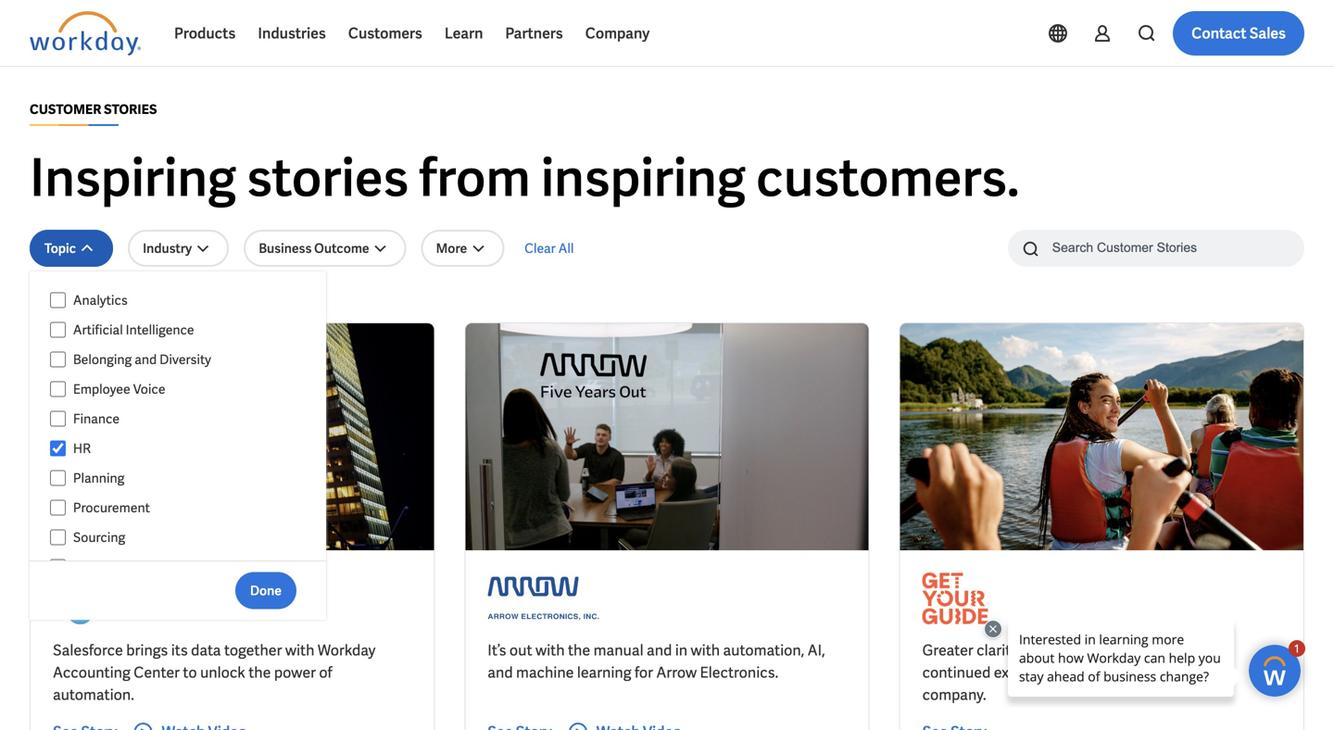 Task type: describe. For each thing, give the bounding box(es) containing it.
procurement
[[73, 500, 150, 516]]

planning
[[73, 470, 125, 487]]

belonging
[[73, 351, 132, 368]]

greater
[[923, 641, 974, 661]]

partners button
[[495, 11, 575, 56]]

ai,
[[808, 641, 826, 661]]

and left in
[[647, 641, 672, 661]]

more button
[[421, 230, 505, 267]]

belonging and diversity
[[73, 351, 211, 368]]

the inside it's out with the manual and in with automation, ai, and machine learning for arrow electronics.
[[568, 641, 591, 661]]

to
[[183, 663, 197, 683]]

hr inside greater clarity and improved hr support drive continued expansion for leading experiences company.
[[1116, 641, 1137, 661]]

Search Customer Stories text field
[[1042, 232, 1269, 264]]

46
[[30, 292, 44, 309]]

business outcome button
[[244, 230, 407, 267]]

in
[[676, 641, 688, 661]]

customer stories
[[30, 101, 157, 118]]

partners
[[506, 24, 563, 43]]

hr link
[[66, 438, 309, 460]]

industries
[[258, 24, 326, 43]]

with inside salesforce brings its data together with workday accounting center to unlock the power of automation.
[[285, 641, 315, 661]]

learning
[[577, 663, 632, 683]]

company.
[[923, 686, 987, 705]]

finance
[[73, 411, 120, 427]]

sourcing link
[[66, 527, 309, 549]]

electronics.
[[700, 663, 779, 683]]

company
[[586, 24, 650, 43]]

3 with from the left
[[691, 641, 720, 661]]

stories
[[104, 101, 157, 118]]

out
[[510, 641, 533, 661]]

greater clarity and improved hr support drive continued expansion for leading experiences company.
[[923, 641, 1229, 705]]

customers button
[[337, 11, 434, 56]]

automation.
[[53, 686, 134, 705]]

done button
[[235, 572, 297, 610]]

topic
[[44, 240, 76, 257]]

2 with from the left
[[536, 641, 565, 661]]

machine
[[516, 663, 574, 683]]

the inside salesforce brings its data together with workday accounting center to unlock the power of automation.
[[249, 663, 271, 683]]

clarity
[[977, 641, 1019, 661]]

getyourguide deutschland gmbh image
[[923, 573, 988, 625]]

analytics link
[[66, 289, 309, 311]]

for inside greater clarity and improved hr support drive continued expansion for leading experiences company.
[[1066, 663, 1085, 683]]

it's
[[488, 641, 507, 661]]

brings
[[126, 641, 168, 661]]

go to the homepage image
[[30, 11, 141, 56]]

for inside it's out with the manual and in with automation, ai, and machine learning for arrow electronics.
[[635, 663, 654, 683]]

artificial
[[73, 322, 123, 338]]

employee
[[73, 381, 130, 398]]

it's out with the manual and in with automation, ai, and machine learning for arrow electronics.
[[488, 641, 826, 683]]

customer
[[30, 101, 101, 118]]

industries button
[[247, 11, 337, 56]]

power
[[274, 663, 316, 683]]

unlock
[[200, 663, 245, 683]]

done
[[250, 583, 282, 599]]

contact sales
[[1192, 24, 1287, 43]]

products
[[174, 24, 236, 43]]

voice
[[133, 381, 166, 398]]

artificial intelligence link
[[66, 319, 309, 341]]

from
[[419, 144, 531, 212]]

intelligence
[[126, 322, 194, 338]]

inspiring
[[541, 144, 746, 212]]

and down "it's"
[[488, 663, 513, 683]]

and inside greater clarity and improved hr support drive continued expansion for leading experiences company.
[[1022, 641, 1047, 661]]

sourcing
[[73, 529, 125, 546]]

industry button
[[128, 230, 229, 267]]

manual
[[594, 641, 644, 661]]

data
[[191, 641, 221, 661]]

continued
[[923, 663, 991, 683]]

planning link
[[66, 467, 309, 489]]

of
[[319, 663, 333, 683]]

results
[[47, 292, 91, 309]]



Task type: locate. For each thing, give the bounding box(es) containing it.
and up expansion
[[1022, 641, 1047, 661]]

0 vertical spatial the
[[568, 641, 591, 661]]

more
[[436, 240, 467, 257]]

hr up leading
[[1116, 641, 1137, 661]]

0 horizontal spatial for
[[635, 663, 654, 683]]

together
[[224, 641, 282, 661]]

automation,
[[724, 641, 805, 661]]

its
[[171, 641, 188, 661]]

contact
[[1192, 24, 1247, 43]]

1 horizontal spatial the
[[568, 641, 591, 661]]

salesforce.com image
[[53, 573, 127, 625]]

hr down finance
[[73, 440, 91, 457]]

2 horizontal spatial with
[[691, 641, 720, 661]]

with
[[285, 641, 315, 661], [536, 641, 565, 661], [691, 641, 720, 661]]

0 horizontal spatial with
[[285, 641, 315, 661]]

and inside "link"
[[135, 351, 157, 368]]

company button
[[575, 11, 661, 56]]

None checkbox
[[50, 292, 66, 309], [50, 351, 66, 368], [50, 440, 66, 457], [50, 500, 66, 516], [50, 292, 66, 309], [50, 351, 66, 368], [50, 440, 66, 457], [50, 500, 66, 516]]

experiences
[[1140, 663, 1221, 683]]

clear
[[525, 240, 556, 257]]

outcome
[[314, 240, 370, 257]]

hr
[[73, 440, 91, 457], [1116, 641, 1137, 661]]

customers
[[348, 24, 423, 43]]

clear all
[[525, 240, 574, 257]]

0 horizontal spatial the
[[249, 663, 271, 683]]

0 vertical spatial hr
[[73, 440, 91, 457]]

diversity
[[160, 351, 211, 368]]

workday
[[318, 641, 376, 661]]

learn button
[[434, 11, 495, 56]]

drive
[[1196, 641, 1229, 661]]

and up the voice
[[135, 351, 157, 368]]

procurement link
[[66, 497, 309, 519]]

the
[[568, 641, 591, 661], [249, 663, 271, 683]]

technology
[[73, 559, 140, 576]]

stories
[[247, 144, 409, 212]]

1 vertical spatial hr
[[1116, 641, 1137, 661]]

products button
[[163, 11, 247, 56]]

belonging and diversity link
[[66, 349, 309, 371]]

arrow electronics image
[[488, 573, 599, 625]]

all
[[559, 240, 574, 257]]

salesforce
[[53, 641, 123, 661]]

improved
[[1050, 641, 1113, 661]]

artificial intelligence
[[73, 322, 194, 338]]

0 horizontal spatial hr
[[73, 440, 91, 457]]

None checkbox
[[50, 322, 66, 338], [50, 381, 66, 398], [50, 411, 66, 427], [50, 470, 66, 487], [50, 529, 66, 546], [50, 559, 66, 576], [50, 322, 66, 338], [50, 381, 66, 398], [50, 411, 66, 427], [50, 470, 66, 487], [50, 529, 66, 546], [50, 559, 66, 576]]

inspiring stories from inspiring customers.
[[30, 144, 1020, 212]]

1 horizontal spatial hr
[[1116, 641, 1137, 661]]

2 for from the left
[[1066, 663, 1085, 683]]

sales
[[1250, 24, 1287, 43]]

for down improved
[[1066, 663, 1085, 683]]

inspiring
[[30, 144, 236, 212]]

customers.
[[756, 144, 1020, 212]]

1 with from the left
[[285, 641, 315, 661]]

for
[[635, 663, 654, 683], [1066, 663, 1085, 683]]

contact sales link
[[1174, 11, 1305, 56]]

topic button
[[30, 230, 113, 267]]

salesforce brings its data together with workday accounting center to unlock the power of automation.
[[53, 641, 376, 705]]

support
[[1140, 641, 1193, 661]]

arrow
[[657, 663, 697, 683]]

employee voice link
[[66, 378, 309, 400]]

expansion
[[994, 663, 1063, 683]]

1 for from the left
[[635, 663, 654, 683]]

1 horizontal spatial for
[[1066, 663, 1085, 683]]

analytics
[[73, 292, 128, 309]]

1 vertical spatial the
[[249, 663, 271, 683]]

employee voice
[[73, 381, 166, 398]]

business outcome
[[259, 240, 370, 257]]

clear all button
[[519, 230, 580, 267]]

industry
[[143, 240, 192, 257]]

the up learning
[[568, 641, 591, 661]]

with up machine
[[536, 641, 565, 661]]

1 horizontal spatial with
[[536, 641, 565, 661]]

for left arrow
[[635, 663, 654, 683]]

with up power
[[285, 641, 315, 661]]

the down together
[[249, 663, 271, 683]]

46 results
[[30, 292, 91, 309]]

business
[[259, 240, 312, 257]]

and
[[135, 351, 157, 368], [647, 641, 672, 661], [1022, 641, 1047, 661], [488, 663, 513, 683]]

technology link
[[66, 556, 309, 578]]

finance link
[[66, 408, 309, 430]]

accounting
[[53, 663, 131, 683]]

with right in
[[691, 641, 720, 661]]

leading
[[1088, 663, 1137, 683]]

center
[[134, 663, 180, 683]]

learn
[[445, 24, 483, 43]]



Task type: vqa. For each thing, say whether or not it's contained in the screenshot.
company.
yes



